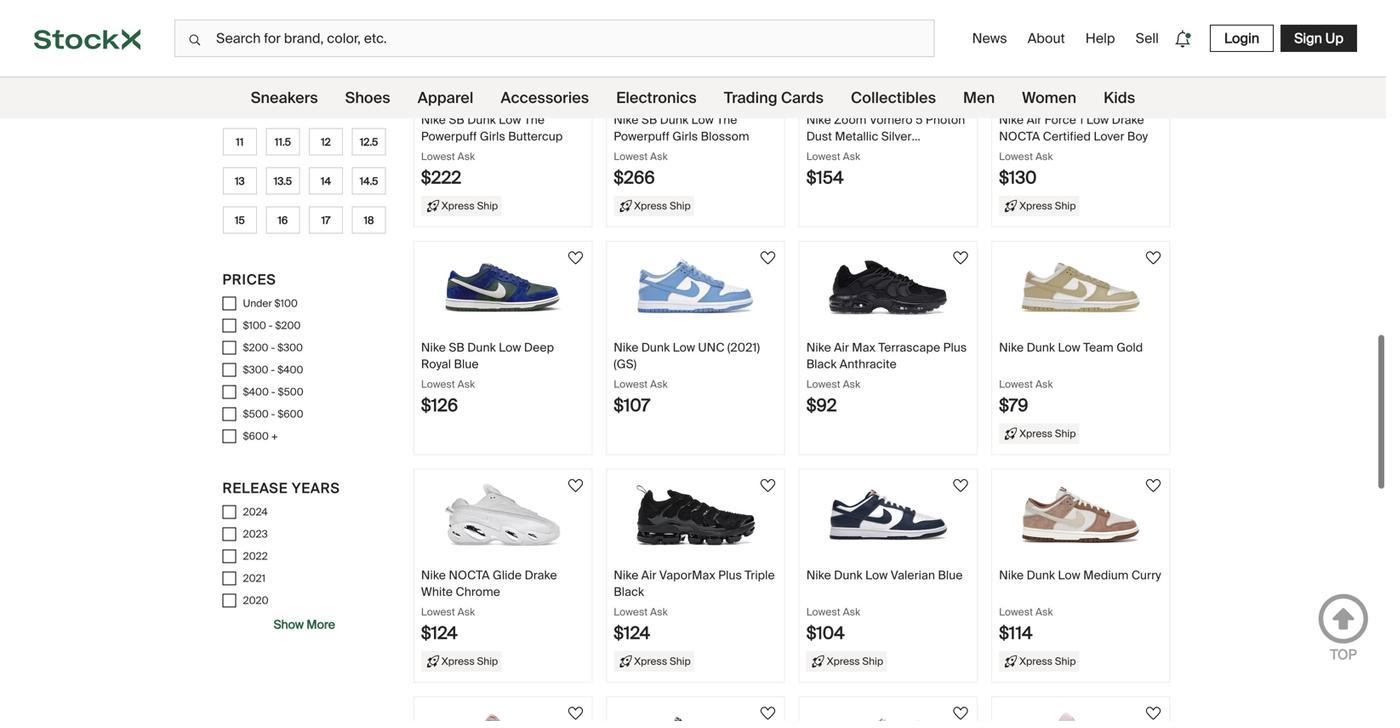 Task type: locate. For each thing, give the bounding box(es) containing it.
air inside nike air vapormax plus triple black lowest ask $124
[[642, 567, 657, 583]]

9.5 button
[[266, 89, 300, 116]]

dunk up lowest ask $104
[[834, 567, 863, 583]]

1 vertical spatial drake
[[525, 567, 557, 583]]

lowest ask $104
[[807, 605, 861, 644]]

1 girls from the left
[[480, 128, 506, 144]]

girls down 'product category switcher' element
[[673, 128, 698, 144]]

ship up the nike dunk low medium curry image
[[1055, 427, 1076, 440]]

air left max
[[834, 340, 849, 355]]

low left 'team'
[[1058, 340, 1081, 355]]

(women's)
[[807, 145, 863, 160]]

$200
[[275, 319, 301, 332], [243, 341, 269, 354]]

air inside nike air force 1 low drake nocta certified lover boy lowest ask $130
[[1027, 112, 1042, 128]]

xpress ship down $114
[[1020, 654, 1076, 668]]

0 vertical spatial black
[[807, 356, 837, 372]]

xpress down $266
[[634, 199, 668, 212]]

1 horizontal spatial the
[[717, 112, 738, 128]]

ask inside lowest ask $79
[[1036, 378, 1053, 391]]

men link
[[964, 77, 995, 118]]

nike up lowest ask $104
[[807, 567, 832, 583]]

nike for nike dunk low medium curry
[[999, 567, 1024, 583]]

xpress down nike air vapormax plus triple black lowest ask $124
[[634, 654, 668, 668]]

years
[[292, 479, 340, 497]]

follow image right nike dunk low unc (2021) (gs) image at the top of page
[[758, 248, 779, 268]]

xpress for nike dunk low team gold
[[1020, 427, 1053, 440]]

$600 left + at the left bottom of the page
[[243, 430, 269, 443]]

ship up nike dunk low reverse panda image
[[670, 654, 691, 668]]

1 horizontal spatial 5
[[916, 112, 923, 128]]

$200 up $200 - $300 on the top left
[[275, 319, 301, 332]]

nike inside nike sb dunk low the powerpuff girls blossom lowest ask $266
[[614, 112, 639, 128]]

show
[[274, 617, 304, 632]]

nike up lowest ask $114
[[999, 567, 1024, 583]]

the up blossom
[[717, 112, 738, 128]]

nike for nike sb dunk low the powerpuff girls blossom lowest ask $266
[[614, 112, 639, 128]]

8
[[323, 57, 329, 70]]

2023
[[243, 527, 268, 541]]

1 horizontal spatial powerpuff
[[614, 128, 670, 144]]

xpress for nike air vapormax plus triple black
[[634, 654, 668, 668]]

follow image right nike sb dunk low deep royal blue image at left
[[565, 248, 586, 268]]

1 horizontal spatial $200
[[275, 319, 301, 332]]

1 vertical spatial $500
[[243, 407, 269, 421]]

the up buttercup
[[524, 112, 545, 128]]

follow image for $79
[[1144, 248, 1164, 268]]

lowest ask $79
[[999, 378, 1053, 416]]

16
[[278, 214, 288, 227]]

1 vertical spatial air
[[834, 340, 849, 355]]

dunk down electronics
[[660, 112, 689, 128]]

- down $200 - $300 on the top left
[[271, 363, 275, 376]]

xpress ship down $222
[[442, 199, 498, 212]]

1 horizontal spatial drake
[[1112, 112, 1145, 128]]

1 $124 from the left
[[421, 622, 458, 644]]

1 vertical spatial black
[[614, 584, 644, 600]]

dunk up lowest ask $79
[[1027, 340, 1056, 355]]

low up blossom
[[692, 112, 714, 128]]

$300 up $300 - $400
[[278, 341, 303, 354]]

login
[[1225, 29, 1260, 47]]

follow image left news in the right of the page
[[951, 20, 971, 40]]

nike air vapormax plus triple black lowest ask $124
[[614, 567, 775, 644]]

lowest inside lowest ask $79
[[999, 378, 1033, 391]]

ask inside nike air force 1 low drake nocta certified lover boy lowest ask $130
[[1036, 150, 1053, 163]]

1 horizontal spatial $400
[[278, 363, 303, 376]]

blue right valerian
[[938, 567, 963, 583]]

14 button
[[309, 167, 343, 195]]

low inside nike sb dunk low the powerpuff girls blossom lowest ask $266
[[692, 112, 714, 128]]

nike dunk low valerian blue image
[[829, 483, 948, 547]]

2 powerpuff from the left
[[614, 128, 670, 144]]

$200 down $100 - $200
[[243, 341, 269, 354]]

ship
[[477, 199, 498, 212], [670, 199, 691, 212], [1055, 199, 1076, 212], [1055, 427, 1076, 440], [477, 654, 498, 668], [670, 654, 691, 668], [863, 654, 884, 668], [1055, 654, 1076, 668]]

2 $124 from the left
[[614, 622, 651, 644]]

xpress ship down $266
[[634, 199, 691, 212]]

dunk left deep
[[468, 340, 496, 355]]

- for $200
[[271, 341, 275, 354]]

2 girls from the left
[[673, 128, 698, 144]]

0 vertical spatial $200
[[275, 319, 301, 332]]

1 horizontal spatial nocta
[[999, 128, 1040, 144]]

low inside "nike sb dunk low the powerpuff girls buttercup lowest ask $222"
[[499, 112, 521, 128]]

royal
[[421, 356, 451, 372]]

kids
[[1104, 88, 1136, 108]]

nike inside "nike sb dunk low the powerpuff girls buttercup lowest ask $222"
[[421, 112, 446, 128]]

drake up "boy"
[[1112, 112, 1145, 128]]

1 the from the left
[[524, 112, 545, 128]]

1 vertical spatial blue
[[938, 567, 963, 583]]

2021
[[243, 572, 266, 585]]

0 horizontal spatial $400
[[243, 385, 269, 398]]

0 horizontal spatial $200
[[243, 341, 269, 354]]

nocta up "chrome"
[[449, 567, 490, 583]]

0 horizontal spatial 5
[[237, 18, 243, 31]]

1 horizontal spatial $100
[[275, 297, 298, 310]]

follow image right nike air vapormax plus triple black image on the bottom
[[758, 475, 779, 496]]

5 left photon
[[916, 112, 923, 128]]

1 horizontal spatial plus
[[944, 340, 967, 355]]

sb down apparel at top left
[[449, 112, 465, 128]]

drake right glide
[[525, 567, 557, 583]]

curry
[[1132, 567, 1162, 583]]

0 vertical spatial blue
[[454, 356, 479, 372]]

13.5
[[274, 174, 292, 188]]

nike down electronics
[[614, 112, 639, 128]]

lowest ask $154
[[807, 150, 861, 189]]

xpress down $79
[[1020, 427, 1053, 440]]

air inside nike air max terrascape plus black anthracite lowest ask $92
[[834, 340, 849, 355]]

lowest inside lowest ask $104
[[807, 605, 841, 618]]

$126
[[421, 395, 458, 416]]

$124 inside nike air vapormax plus triple black lowest ask $124
[[614, 622, 651, 644]]

nike up lowest ask $79
[[999, 340, 1024, 355]]

0 horizontal spatial $100
[[243, 319, 266, 332]]

nike
[[421, 112, 446, 128], [614, 112, 639, 128], [807, 112, 832, 128], [999, 112, 1024, 128], [421, 340, 446, 355], [614, 340, 639, 355], [807, 340, 832, 355], [999, 340, 1024, 355], [421, 567, 446, 583], [614, 567, 639, 583], [807, 567, 832, 583], [999, 567, 1024, 583]]

ask inside lowest ask $104
[[843, 605, 861, 618]]

blue inside nike sb dunk low deep royal blue lowest ask $126
[[454, 356, 479, 372]]

$100 up $100 - $200
[[275, 297, 298, 310]]

xpress down $114
[[1020, 654, 1053, 668]]

black for ask
[[807, 356, 837, 372]]

dunk up lowest ask $114
[[1027, 567, 1056, 583]]

$600
[[278, 407, 304, 421], [243, 430, 269, 443]]

xpress ship for nike dunk low valerian blue
[[827, 654, 884, 668]]

xpress down $130
[[1020, 199, 1053, 212]]

girls inside nike sb dunk low the powerpuff girls blossom lowest ask $266
[[673, 128, 698, 144]]

2 the from the left
[[717, 112, 738, 128]]

low left deep
[[499, 340, 521, 355]]

the for $266
[[717, 112, 738, 128]]

nike for nike nocta glide drake white chrome lowest ask $124
[[421, 567, 446, 583]]

follow image for $126
[[565, 248, 586, 268]]

0 vertical spatial nocta
[[999, 128, 1040, 144]]

$124 inside nike nocta glide drake white chrome lowest ask $124
[[421, 622, 458, 644]]

nike dunk low unc (2021) (gs) lowest ask $107
[[614, 340, 760, 416]]

- up $500 - $600
[[271, 385, 275, 398]]

ship up nike kd 16 aunt pearl image
[[1055, 654, 1076, 668]]

nike zoom vomero 5 photon dust metallic silver (women's) image
[[829, 28, 948, 92]]

ship down nike sb dunk low the powerpuff girls blossom lowest ask $266 in the top of the page
[[670, 199, 691, 212]]

ship for nike dunk low valerian blue
[[863, 654, 884, 668]]

0 horizontal spatial black
[[614, 584, 644, 600]]

0 vertical spatial 5
[[237, 18, 243, 31]]

follow image up trading cards
[[758, 20, 779, 40]]

the inside nike sb dunk low the powerpuff girls blossom lowest ask $266
[[717, 112, 738, 128]]

xpress for nike air force 1 low drake nocta certified lover boy
[[1020, 199, 1053, 212]]

ship down nike air force 1 low drake nocta certified lover boy lowest ask $130
[[1055, 199, 1076, 212]]

13 button
[[223, 167, 257, 195]]

dunk
[[468, 112, 496, 128], [660, 112, 689, 128], [468, 340, 496, 355], [642, 340, 670, 355], [1027, 340, 1056, 355], [834, 567, 863, 583], [1027, 567, 1056, 583]]

5.5
[[276, 18, 290, 31]]

nike left vapormax
[[614, 567, 639, 583]]

sb inside nike sb dunk low the powerpuff girls blossom lowest ask $266
[[642, 112, 657, 128]]

- down $400 - $500
[[271, 407, 275, 421]]

low inside nike air force 1 low drake nocta certified lover boy lowest ask $130
[[1087, 112, 1109, 128]]

xpress ship down lowest ask $79
[[1020, 427, 1076, 440]]

lowest inside nike air force 1 low drake nocta certified lover boy lowest ask $130
[[999, 150, 1033, 163]]

1 vertical spatial $400
[[243, 385, 269, 398]]

ship for nike air vapormax plus triple black
[[670, 654, 691, 668]]

xpress ship for nike air vapormax plus triple black
[[634, 654, 691, 668]]

0 horizontal spatial girls
[[480, 128, 506, 144]]

10.5 button
[[352, 89, 386, 116]]

xpress ship down nike air vapormax plus triple black lowest ask $124
[[634, 654, 691, 668]]

1 horizontal spatial $300
[[278, 341, 303, 354]]

5 button
[[223, 11, 257, 38]]

12.5
[[360, 135, 378, 148]]

nike for nike sb dunk low the powerpuff girls buttercup lowest ask $222
[[421, 112, 446, 128]]

nike sb dunk low the powerpuff girls blossom image
[[636, 28, 755, 92]]

2022
[[243, 550, 268, 563]]

ask inside nike dunk low unc (2021) (gs) lowest ask $107
[[651, 378, 668, 391]]

metallic
[[835, 128, 879, 144]]

follow image right nike dunk low triple pink (gs) "image"
[[565, 703, 586, 721]]

sign
[[1295, 29, 1323, 47]]

xpress ship down nike nocta glide drake white chrome lowest ask $124
[[442, 654, 498, 668]]

8.5 button
[[352, 50, 386, 77]]

nike inside nike dunk low unc (2021) (gs) lowest ask $107
[[614, 340, 639, 355]]

1 horizontal spatial air
[[834, 340, 849, 355]]

air left vapormax
[[642, 567, 657, 583]]

powerpuff down apparel at top left
[[421, 128, 477, 144]]

- up $300 - $400
[[271, 341, 275, 354]]

ask
[[458, 150, 475, 163], [651, 150, 668, 163], [843, 150, 861, 163], [1036, 150, 1053, 163], [458, 378, 475, 391], [651, 378, 668, 391], [843, 378, 861, 391], [1036, 378, 1053, 391], [458, 605, 475, 618], [651, 605, 668, 618], [843, 605, 861, 618], [1036, 605, 1053, 618]]

sb
[[449, 112, 465, 128], [642, 112, 657, 128], [449, 340, 465, 355]]

nike down apparel at top left
[[421, 112, 446, 128]]

drake inside nike nocta glide drake white chrome lowest ask $124
[[525, 567, 557, 583]]

show more button
[[269, 610, 340, 639]]

nike for nike dunk low unc (2021) (gs) lowest ask $107
[[614, 340, 639, 355]]

1 vertical spatial $600
[[243, 430, 269, 443]]

air left force
[[1027, 112, 1042, 128]]

- down 'under $100'
[[269, 319, 273, 332]]

11 button
[[223, 128, 257, 155]]

ship down "nike sb dunk low the powerpuff girls buttercup lowest ask $222"
[[477, 199, 498, 212]]

top
[[1331, 646, 1357, 664]]

low left unc
[[673, 340, 695, 355]]

sneakers link
[[251, 77, 318, 118]]

$600 up + at the left bottom of the page
[[278, 407, 304, 421]]

shoes link
[[345, 77, 390, 118]]

0 horizontal spatial plus
[[719, 567, 742, 583]]

0 horizontal spatial air
[[642, 567, 657, 583]]

ask inside nike sb dunk low deep royal blue lowest ask $126
[[458, 378, 475, 391]]

xpress for nike nocta glide drake white chrome
[[442, 654, 475, 668]]

nike up dust
[[807, 112, 832, 128]]

follow image
[[565, 20, 586, 40], [1144, 248, 1164, 268], [758, 475, 779, 496], [951, 475, 971, 496], [1144, 475, 1164, 496], [565, 703, 586, 721]]

stockx logo image
[[34, 29, 140, 50]]

-
[[269, 319, 273, 332], [271, 341, 275, 354], [271, 363, 275, 376], [271, 385, 275, 398], [271, 407, 275, 421]]

lowest
[[421, 150, 455, 163], [614, 150, 648, 163], [807, 150, 841, 163], [999, 150, 1033, 163], [421, 378, 455, 391], [614, 378, 648, 391], [807, 378, 841, 391], [999, 378, 1033, 391], [421, 605, 455, 618], [614, 605, 648, 618], [807, 605, 841, 618], [999, 605, 1033, 618]]

0 horizontal spatial the
[[524, 112, 545, 128]]

0 horizontal spatial nocta
[[449, 567, 490, 583]]

lowest inside nike dunk low unc (2021) (gs) lowest ask $107
[[614, 378, 648, 391]]

nike inside nike zoom vomero 5 photon dust metallic silver (women's)
[[807, 112, 832, 128]]

$300 - $400
[[243, 363, 303, 376]]

0 vertical spatial plus
[[944, 340, 967, 355]]

lowest inside nike sb dunk low the powerpuff girls blossom lowest ask $266
[[614, 150, 648, 163]]

black inside nike air max terrascape plus black anthracite lowest ask $92
[[807, 356, 837, 372]]

lowest inside nike air vapormax plus triple black lowest ask $124
[[614, 605, 648, 618]]

xpress down nike nocta glide drake white chrome lowest ask $124
[[442, 654, 475, 668]]

xpress ship for nike sb dunk low the powerpuff girls buttercup
[[442, 199, 498, 212]]

ship up nike ja 1 year of the dragon image
[[863, 654, 884, 668]]

1 horizontal spatial $500
[[278, 385, 304, 398]]

$300 down $200 - $300 on the top left
[[243, 363, 269, 376]]

nike dunk low reverse panda image
[[636, 711, 755, 721]]

0 vertical spatial $100
[[275, 297, 298, 310]]

certified
[[1043, 128, 1091, 144]]

1 horizontal spatial black
[[807, 356, 837, 372]]

ask inside nike air vapormax plus triple black lowest ask $124
[[651, 605, 668, 618]]

trading cards
[[724, 88, 824, 108]]

follow image for $130
[[1144, 20, 1164, 40]]

plus inside nike air vapormax plus triple black lowest ask $124
[[719, 567, 742, 583]]

blossom
[[701, 128, 750, 144]]

follow image
[[758, 20, 779, 40], [951, 20, 971, 40], [1144, 20, 1164, 40], [565, 248, 586, 268], [758, 248, 779, 268], [951, 248, 971, 268], [565, 475, 586, 496], [758, 703, 779, 721], [951, 703, 971, 721], [1144, 703, 1164, 721]]

ask inside nike air max terrascape plus black anthracite lowest ask $92
[[843, 378, 861, 391]]

nike inside nike air vapormax plus triple black lowest ask $124
[[614, 567, 639, 583]]

xpress
[[442, 199, 475, 212], [634, 199, 668, 212], [1020, 199, 1053, 212], [1020, 427, 1053, 440], [442, 654, 475, 668], [634, 654, 668, 668], [827, 654, 860, 668], [1020, 654, 1053, 668]]

nike right the men link
[[999, 112, 1024, 128]]

nike up royal
[[421, 340, 446, 355]]

follow image right nike dunk low team gold image
[[1144, 248, 1164, 268]]

boy
[[1128, 128, 1149, 144]]

13
[[235, 174, 245, 188]]

electronics link
[[617, 77, 697, 118]]

black inside nike air vapormax plus triple black lowest ask $124
[[614, 584, 644, 600]]

the inside "nike sb dunk low the powerpuff girls buttercup lowest ask $222"
[[524, 112, 545, 128]]

$500 up $600 +
[[243, 407, 269, 421]]

nike left max
[[807, 340, 832, 355]]

about
[[1028, 29, 1066, 47]]

low inside nike sb dunk low deep royal blue lowest ask $126
[[499, 340, 521, 355]]

powerpuff for $222
[[421, 128, 477, 144]]

nike air max terrascape plus black anthracite image
[[829, 255, 948, 319]]

xpress for nike dunk low medium curry
[[1020, 654, 1053, 668]]

lowest inside nike sb dunk low deep royal blue lowest ask $126
[[421, 378, 455, 391]]

xpress down $104
[[827, 654, 860, 668]]

(2021)
[[728, 340, 760, 355]]

1 vertical spatial plus
[[719, 567, 742, 583]]

ship for nike air force 1 low drake nocta certified lover boy
[[1055, 199, 1076, 212]]

powerpuff down electronics link
[[614, 128, 670, 144]]

xpress for nike sb dunk low the powerpuff girls buttercup
[[442, 199, 475, 212]]

girls inside "nike sb dunk low the powerpuff girls buttercup lowest ask $222"
[[480, 128, 506, 144]]

air for lover
[[1027, 112, 1042, 128]]

xpress down $222
[[442, 199, 475, 212]]

0 vertical spatial $600
[[278, 407, 304, 421]]

nike dunk low medium curry
[[999, 567, 1162, 583]]

sb inside "nike sb dunk low the powerpuff girls buttercup lowest ask $222"
[[449, 112, 465, 128]]

nocta up $130
[[999, 128, 1040, 144]]

$500
[[278, 385, 304, 398], [243, 407, 269, 421]]

ship for nike dunk low medium curry
[[1055, 654, 1076, 668]]

$500 up $500 - $600
[[278, 385, 304, 398]]

17 button
[[309, 207, 343, 234]]

lover
[[1094, 128, 1125, 144]]

dunk down apparel at top left
[[468, 112, 496, 128]]

nocta inside nike air force 1 low drake nocta certified lover boy lowest ask $130
[[999, 128, 1040, 144]]

$100 down under on the left top
[[243, 319, 266, 332]]

nike inside nike air force 1 low drake nocta certified lover boy lowest ask $130
[[999, 112, 1024, 128]]

force
[[1045, 112, 1077, 128]]

xpress ship down $104
[[827, 654, 884, 668]]

1 horizontal spatial $600
[[278, 407, 304, 421]]

follow image right nike air max terrascape plus black anthracite image
[[951, 248, 971, 268]]

1 horizontal spatial $124
[[614, 622, 651, 644]]

nike inside nike nocta glide drake white chrome lowest ask $124
[[421, 567, 446, 583]]

nike air vapormax plus triple black image
[[636, 483, 755, 547]]

1 powerpuff from the left
[[421, 128, 477, 144]]

blue right royal
[[454, 356, 479, 372]]

0 horizontal spatial powerpuff
[[421, 128, 477, 144]]

0 horizontal spatial $124
[[421, 622, 458, 644]]

$300
[[278, 341, 303, 354], [243, 363, 269, 376]]

2 vertical spatial air
[[642, 567, 657, 583]]

follow image left notification unread icon
[[1144, 20, 1164, 40]]

nike inside nike sb dunk low deep royal blue lowest ask $126
[[421, 340, 446, 355]]

1 vertical spatial nocta
[[449, 567, 490, 583]]

0 vertical spatial drake
[[1112, 112, 1145, 128]]

- for $100
[[269, 319, 273, 332]]

plus left triple
[[719, 567, 742, 583]]

dunk left unc
[[642, 340, 670, 355]]

powerpuff
[[421, 128, 477, 144], [614, 128, 670, 144]]

buttercup
[[508, 128, 563, 144]]

8.5
[[362, 57, 376, 70]]

$400 up $400 - $500
[[278, 363, 303, 376]]

plus inside nike air max terrascape plus black anthracite lowest ask $92
[[944, 340, 967, 355]]

women link
[[1023, 77, 1077, 118]]

1 vertical spatial 5
[[916, 112, 923, 128]]

ship down nike nocta glide drake white chrome lowest ask $124
[[477, 654, 498, 668]]

5 inside nike zoom vomero 5 photon dust metallic silver (women's)
[[916, 112, 923, 128]]

nike nocta glide drake white chrome image
[[444, 483, 563, 547]]

nike for nike air force 1 low drake nocta certified lover boy lowest ask $130
[[999, 112, 1024, 128]]

7.5 button
[[266, 50, 300, 77]]

follow image right nike dunk low reverse panda image
[[758, 703, 779, 721]]

$266
[[614, 167, 655, 189]]

follow image for $107
[[758, 248, 779, 268]]

powerpuff for $266
[[614, 128, 670, 144]]

nike inside nike air max terrascape plus black anthracite lowest ask $92
[[807, 340, 832, 355]]

xpress ship for nike dunk low team gold
[[1020, 427, 1076, 440]]

$400 down $300 - $400
[[243, 385, 269, 398]]

follow image right the nike dunk low medium curry image
[[1144, 475, 1164, 496]]

$124
[[421, 622, 458, 644], [614, 622, 651, 644]]

ask inside lowest ask $114
[[1036, 605, 1053, 618]]

2 horizontal spatial air
[[1027, 112, 1042, 128]]

0 vertical spatial air
[[1027, 112, 1042, 128]]

powerpuff inside nike sb dunk low the powerpuff girls blossom lowest ask $266
[[614, 128, 670, 144]]

0 horizontal spatial $500
[[243, 407, 269, 421]]

the
[[524, 112, 545, 128], [717, 112, 738, 128]]

girls for $222
[[480, 128, 506, 144]]

15
[[235, 214, 245, 227]]

0 horizontal spatial drake
[[525, 567, 557, 583]]

14.5 button
[[352, 167, 386, 195]]

1 vertical spatial $300
[[243, 363, 269, 376]]

1 horizontal spatial girls
[[673, 128, 698, 144]]

xpress ship down $130
[[1020, 199, 1076, 212]]

low right 1
[[1087, 112, 1109, 128]]

5 up 7 "button"
[[237, 18, 243, 31]]

product category switcher element
[[0, 77, 1387, 118]]

$124 for black
[[614, 622, 651, 644]]

+
[[271, 430, 278, 443]]

powerpuff inside "nike sb dunk low the powerpuff girls buttercup lowest ask $222"
[[421, 128, 477, 144]]

follow image right nike dunk low valerian blue 'image'
[[951, 475, 971, 496]]

nike up white at the left
[[421, 567, 446, 583]]

sb inside nike sb dunk low deep royal blue lowest ask $126
[[449, 340, 465, 355]]

sb down electronics
[[642, 112, 657, 128]]

0 horizontal spatial blue
[[454, 356, 479, 372]]

follow image right nike nocta glide drake white chrome image
[[565, 475, 586, 496]]

sb for $266
[[642, 112, 657, 128]]

up
[[1326, 29, 1344, 47]]

$124 for chrome
[[421, 622, 458, 644]]

nike ja 1 year of the dragon image
[[829, 711, 948, 721]]

nike up (gs)
[[614, 340, 639, 355]]

$92
[[807, 395, 837, 416]]



Task type: describe. For each thing, give the bounding box(es) containing it.
valerian
[[891, 567, 936, 583]]

0 vertical spatial $400
[[278, 363, 303, 376]]

nike dunk low team gold image
[[1022, 255, 1141, 319]]

$79
[[999, 395, 1029, 416]]

show more
[[274, 617, 335, 632]]

nike for nike air vapormax plus triple black lowest ask $124
[[614, 567, 639, 583]]

1 horizontal spatial blue
[[938, 567, 963, 583]]

cards
[[781, 88, 824, 108]]

$104
[[807, 622, 845, 644]]

trading
[[724, 88, 778, 108]]

$500 - $600
[[243, 407, 304, 421]]

unc
[[698, 340, 725, 355]]

apparel link
[[418, 77, 474, 118]]

chrome
[[456, 584, 501, 600]]

deep
[[524, 340, 554, 355]]

nike dunk low unc (2021) (gs) image
[[636, 255, 755, 319]]

nike sb dunk low the powerpuff girls buttercup lowest ask $222
[[421, 112, 563, 189]]

xpress ship for nike nocta glide drake white chrome
[[442, 654, 498, 668]]

nike dunk low medium curry image
[[1022, 483, 1141, 547]]

ask inside nike sb dunk low the powerpuff girls blossom lowest ask $266
[[651, 150, 668, 163]]

ship for nike nocta glide drake white chrome
[[477, 654, 498, 668]]

0 vertical spatial $500
[[278, 385, 304, 398]]

sell
[[1136, 29, 1159, 47]]

news
[[973, 29, 1008, 47]]

lowest inside lowest ask $154
[[807, 150, 841, 163]]

girls for $266
[[673, 128, 698, 144]]

xpress for nike sb dunk low the powerpuff girls blossom
[[634, 199, 668, 212]]

terrascape
[[879, 340, 941, 355]]

6 button
[[309, 11, 343, 38]]

0 horizontal spatial $600
[[243, 430, 269, 443]]

6.5
[[362, 18, 376, 31]]

lowest inside lowest ask $114
[[999, 605, 1033, 618]]

- for $300
[[271, 363, 275, 376]]

10.5
[[360, 96, 378, 109]]

login button
[[1210, 25, 1274, 52]]

11.5 button
[[266, 128, 300, 155]]

7.5
[[277, 57, 289, 70]]

$200 - $300
[[243, 341, 303, 354]]

follow image for $154
[[951, 20, 971, 40]]

news link
[[966, 23, 1014, 54]]

follow image for $222
[[565, 20, 586, 40]]

ship for nike dunk low team gold
[[1055, 427, 1076, 440]]

18
[[364, 214, 374, 227]]

men
[[964, 88, 995, 108]]

nike for nike dunk low team gold
[[999, 340, 1024, 355]]

ask inside lowest ask $154
[[843, 150, 861, 163]]

2024
[[243, 505, 268, 519]]

nike zoom vomero 5 photon dust metallic silver (women's)
[[807, 112, 966, 160]]

nike sb dunk low deep royal blue image
[[444, 255, 563, 319]]

14.5
[[360, 174, 378, 188]]

lowest inside nike air max terrascape plus black anthracite lowest ask $92
[[807, 378, 841, 391]]

kids link
[[1104, 77, 1136, 118]]

11.5
[[275, 135, 291, 148]]

low inside nike dunk low unc (2021) (gs) lowest ask $107
[[673, 340, 695, 355]]

silver
[[882, 128, 912, 144]]

dust
[[807, 128, 832, 144]]

nike sb dunk low deep royal blue lowest ask $126
[[421, 340, 554, 416]]

nike air force 1 low drake nocta certified lover boy image
[[1022, 28, 1141, 92]]

17
[[322, 214, 331, 227]]

nocta inside nike nocta glide drake white chrome lowest ask $124
[[449, 567, 490, 583]]

low left valerian
[[866, 567, 888, 583]]

release years
[[223, 479, 340, 497]]

more
[[307, 617, 335, 632]]

prices
[[223, 271, 276, 289]]

nike for nike sb dunk low deep royal blue lowest ask $126
[[421, 340, 446, 355]]

12 button
[[309, 128, 343, 155]]

6
[[323, 18, 329, 31]]

photon
[[926, 112, 966, 128]]

glide
[[493, 567, 522, 583]]

nike for nike dunk low valerian blue
[[807, 567, 832, 583]]

drake inside nike air force 1 low drake nocta certified lover boy lowest ask $130
[[1112, 112, 1145, 128]]

collectibles link
[[851, 77, 936, 118]]

air for $124
[[642, 567, 657, 583]]

xpress ship for nike dunk low medium curry
[[1020, 654, 1076, 668]]

dunk inside nike dunk low unc (2021) (gs) lowest ask $107
[[642, 340, 670, 355]]

air for ask
[[834, 340, 849, 355]]

xpress for nike dunk low valerian blue
[[827, 654, 860, 668]]

$114
[[999, 622, 1033, 644]]

follow image for $114
[[1144, 475, 1164, 496]]

sneakers
[[251, 88, 318, 108]]

$400 - $500
[[243, 385, 304, 398]]

vapormax
[[660, 567, 716, 583]]

$154
[[807, 167, 844, 189]]

electronics
[[617, 88, 697, 108]]

low left medium
[[1058, 567, 1081, 583]]

follow image for $92
[[951, 248, 971, 268]]

sign up
[[1295, 29, 1344, 47]]

15 button
[[223, 207, 257, 234]]

apparel
[[418, 88, 474, 108]]

6.5 button
[[352, 11, 386, 38]]

anthracite
[[840, 356, 897, 372]]

max
[[852, 340, 876, 355]]

follow image for $266
[[758, 20, 779, 40]]

follow image right nike ja 1 year of the dragon image
[[951, 703, 971, 721]]

16 button
[[266, 207, 300, 234]]

nike nocta glide drake white chrome lowest ask $124
[[421, 567, 557, 644]]

nike dunk low triple pink (gs) image
[[444, 711, 563, 721]]

nike dunk low valerian blue
[[807, 567, 963, 583]]

Search... search field
[[175, 20, 935, 57]]

nike sb dunk low the powerpuff girls buttercup image
[[444, 28, 563, 92]]

accessories link
[[501, 77, 589, 118]]

5 inside button
[[237, 18, 243, 31]]

nike air force 1 low drake nocta certified lover boy lowest ask $130
[[999, 112, 1149, 189]]

medium
[[1084, 567, 1129, 583]]

dunk inside "nike sb dunk low the powerpuff girls buttercup lowest ask $222"
[[468, 112, 496, 128]]

1 vertical spatial $100
[[243, 319, 266, 332]]

0 horizontal spatial $300
[[243, 363, 269, 376]]

follow image for $124
[[565, 475, 586, 496]]

- for $400
[[271, 385, 275, 398]]

ask inside "nike sb dunk low the powerpuff girls buttercup lowest ask $222"
[[458, 150, 475, 163]]

xpress ship for nike sb dunk low the powerpuff girls blossom
[[634, 199, 691, 212]]

sb for $222
[[449, 112, 465, 128]]

7
[[237, 57, 243, 70]]

nike air max terrascape plus black anthracite lowest ask $92
[[807, 340, 967, 416]]

lowest inside nike nocta glide drake white chrome lowest ask $124
[[421, 605, 455, 618]]

follow image for $104
[[951, 475, 971, 496]]

notification unread icon image
[[1171, 27, 1195, 51]]

12.5 button
[[352, 128, 386, 155]]

11
[[236, 135, 244, 148]]

dunk inside nike sb dunk low deep royal blue lowest ask $126
[[468, 340, 496, 355]]

ship for nike sb dunk low the powerpuff girls blossom
[[670, 199, 691, 212]]

(gs)
[[614, 356, 637, 372]]

triple
[[745, 567, 775, 583]]

nike kd 16 aunt pearl image
[[1022, 711, 1141, 721]]

the for $222
[[524, 112, 545, 128]]

lowest inside "nike sb dunk low the powerpuff girls buttercup lowest ask $222"
[[421, 150, 455, 163]]

back to top image
[[1319, 593, 1370, 644]]

18 button
[[352, 207, 386, 234]]

team
[[1084, 340, 1114, 355]]

accessories
[[501, 88, 589, 108]]

0 vertical spatial $300
[[278, 341, 303, 354]]

ask inside nike nocta glide drake white chrome lowest ask $124
[[458, 605, 475, 618]]

8 button
[[309, 50, 343, 77]]

$107
[[614, 395, 650, 416]]

xpress ship for nike air force 1 low drake nocta certified lover boy
[[1020, 199, 1076, 212]]

nike for nike air max terrascape plus black anthracite lowest ask $92
[[807, 340, 832, 355]]

ship for nike sb dunk low the powerpuff girls buttercup
[[477, 199, 498, 212]]

7 button
[[223, 50, 257, 77]]

14
[[321, 174, 331, 188]]

black for $124
[[614, 584, 644, 600]]

9.5
[[276, 96, 290, 109]]

- for $500
[[271, 407, 275, 421]]

follow image right nike kd 16 aunt pearl image
[[1144, 703, 1164, 721]]

follow image for $124
[[758, 475, 779, 496]]

$600 +
[[243, 430, 278, 443]]

under $100
[[243, 297, 298, 310]]

nike for nike zoom vomero 5 photon dust metallic silver (women's)
[[807, 112, 832, 128]]

$100 - $200
[[243, 319, 301, 332]]

under
[[243, 297, 272, 310]]

1 vertical spatial $200
[[243, 341, 269, 354]]

dunk inside nike sb dunk low the powerpuff girls blossom lowest ask $266
[[660, 112, 689, 128]]



Task type: vqa. For each thing, say whether or not it's contained in the screenshot.


